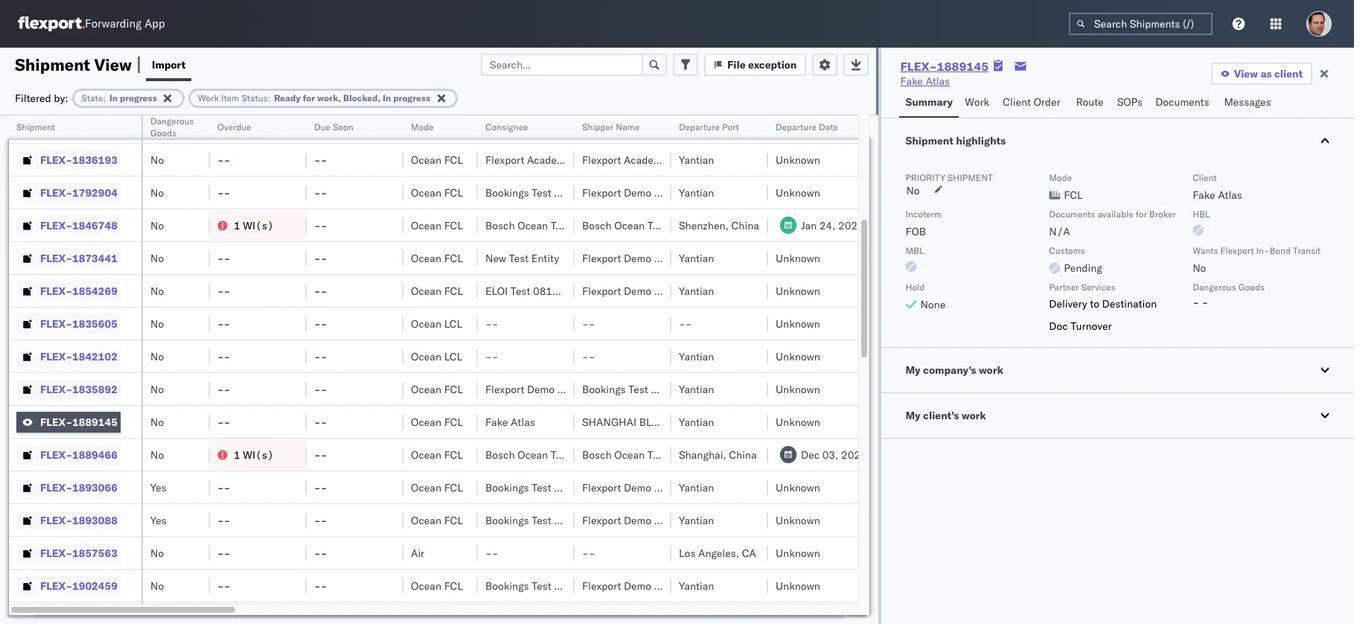 Task type: vqa. For each thing, say whether or not it's contained in the screenshot.


Task type: locate. For each thing, give the bounding box(es) containing it.
1 horizontal spatial :
[[268, 92, 271, 103]]

academy right inc.
[[624, 153, 667, 166]]

6 unknown from the top
[[776, 317, 821, 330]]

0 horizontal spatial flex-1889145
[[40, 415, 118, 429]]

ca
[[742, 546, 756, 560]]

customs
[[1049, 245, 1085, 256]]

departure left port
[[679, 121, 720, 133]]

1 vertical spatial dangerous
[[1193, 282, 1237, 293]]

2023
[[839, 219, 864, 232]]

dangerous goods button
[[143, 112, 204, 139]]

none
[[921, 298, 946, 311]]

unknown for 1893066
[[776, 481, 821, 494]]

1 horizontal spatial atlas
[[926, 74, 950, 88]]

flex-1835605 button
[[16, 313, 121, 334]]

shipment inside shipment button
[[16, 121, 55, 133]]

1 vertical spatial documents
[[1049, 209, 1096, 220]]

client left the order
[[1003, 95, 1031, 109]]

6 resize handle column header from the left
[[557, 115, 575, 624]]

8 ocean fcl from the top
[[411, 415, 463, 429]]

4 ocean fcl from the top
[[411, 219, 463, 232]]

flexport demo shipper co. for 1902459
[[582, 579, 708, 592]]

flexport for 1854269
[[582, 284, 621, 298]]

my company's work
[[906, 364, 1004, 377]]

5 unknown from the top
[[776, 284, 821, 298]]

1 resize handle column header from the left
[[124, 115, 141, 624]]

0 horizontal spatial in
[[109, 92, 118, 103]]

work right client's
[[962, 409, 986, 422]]

1 horizontal spatial client
[[1193, 172, 1217, 183]]

summary
[[906, 95, 953, 109]]

flexport. image
[[18, 16, 85, 31]]

consignee
[[486, 121, 528, 133], [554, 186, 604, 199], [651, 382, 701, 396], [554, 481, 604, 494], [554, 513, 604, 527], [554, 579, 604, 592]]

goods down state : in progress at the top
[[150, 127, 177, 139]]

flex- down flex-1836193 button
[[40, 186, 72, 199]]

flex- down "flex-1835892" button
[[40, 415, 72, 429]]

mode inside mode button
[[411, 121, 434, 133]]

0 horizontal spatial academy
[[527, 153, 571, 166]]

ocean for 1889145
[[411, 415, 442, 429]]

1 horizontal spatial 1889145
[[937, 59, 989, 74]]

1 vertical spatial pst
[[870, 448, 888, 461]]

demo
[[624, 186, 652, 199], [624, 251, 652, 265], [624, 284, 652, 298], [527, 382, 555, 396], [624, 481, 652, 494], [624, 513, 652, 527], [624, 579, 652, 592]]

yes for flex-1893066
[[150, 481, 167, 494]]

file
[[728, 58, 746, 71]]

1 shanghai, china from the top
[[679, 120, 757, 134]]

goods for dangerous goods
[[150, 127, 177, 139]]

flex- for the flex-1854269 button
[[40, 284, 72, 298]]

2 wi(s) from the top
[[243, 448, 274, 461]]

doc turnover
[[1049, 319, 1112, 333]]

departure left date
[[776, 121, 817, 133]]

no
[[150, 120, 164, 134], [150, 153, 164, 166], [907, 184, 920, 197], [150, 186, 164, 199], [150, 219, 164, 232], [150, 251, 164, 265], [1193, 261, 1207, 275], [150, 284, 164, 298], [150, 317, 164, 330], [150, 350, 164, 363], [150, 382, 164, 396], [150, 415, 164, 429], [150, 448, 164, 461], [150, 546, 164, 560], [150, 579, 164, 592]]

flex- for "flex-1857563" button
[[40, 546, 72, 560]]

co.,
[[696, 415, 717, 429]]

ocean for 1835892
[[411, 382, 442, 396]]

for left the work,
[[303, 92, 315, 103]]

0 vertical spatial client
[[1003, 95, 1031, 109]]

work item status : ready for work, blocked, in progress
[[198, 92, 430, 103]]

shipper for flex-1893088
[[654, 513, 691, 527]]

shanghai, china up ltd.
[[679, 120, 757, 134]]

6 ocean fcl from the top
[[411, 284, 463, 298]]

work right "company's" at the right
[[979, 364, 1004, 377]]

client inside button
[[1003, 95, 1031, 109]]

1 : from the left
[[103, 92, 106, 103]]

2 unknown from the top
[[776, 153, 821, 166]]

ocean for 1846748
[[411, 219, 442, 232]]

1795440
[[72, 120, 118, 134]]

client
[[1003, 95, 1031, 109], [1193, 172, 1217, 183]]

1 vertical spatial 1 wi(s)
[[234, 448, 274, 461]]

view up state : in progress at the top
[[94, 54, 132, 75]]

yantian for flex-1893066
[[679, 481, 714, 494]]

bookings
[[486, 186, 529, 199], [582, 382, 626, 396], [486, 481, 529, 494], [486, 513, 529, 527], [486, 579, 529, 592]]

flex- up flex-1902459 button
[[40, 546, 72, 560]]

1 vertical spatial fake
[[1193, 188, 1216, 202]]

0 horizontal spatial departure
[[679, 121, 720, 133]]

5 resize handle column header from the left
[[460, 115, 478, 624]]

1 vertical spatial yes
[[150, 513, 167, 527]]

11 ocean fcl from the top
[[411, 513, 463, 527]]

flex-1842102 button
[[16, 346, 121, 367]]

blocked,
[[343, 92, 381, 103]]

7 yantian from the top
[[679, 415, 714, 429]]

1 vertical spatial shipment
[[16, 121, 55, 133]]

shanghai, for --
[[679, 120, 727, 134]]

flex-1854269 button
[[16, 280, 121, 301]]

due
[[314, 121, 331, 133]]

view inside button
[[1235, 67, 1259, 80]]

no for flex-1846748
[[150, 219, 164, 232]]

ocean
[[411, 120, 442, 134], [411, 153, 442, 166], [411, 186, 442, 199], [411, 219, 442, 232], [518, 219, 548, 232], [615, 219, 645, 232], [411, 251, 442, 265], [411, 284, 442, 298], [411, 317, 442, 330], [411, 350, 442, 363], [411, 382, 442, 396], [411, 415, 442, 429], [411, 448, 442, 461], [518, 448, 548, 461], [615, 448, 645, 461], [411, 481, 442, 494], [411, 513, 442, 527], [411, 579, 442, 592]]

flex-1835892 button
[[16, 379, 121, 400]]

1 vertical spatial for
[[1136, 209, 1147, 220]]

shipment down filtered
[[16, 121, 55, 133]]

0 horizontal spatial client
[[1003, 95, 1031, 109]]

8 unknown from the top
[[776, 382, 821, 396]]

services
[[1082, 282, 1116, 293]]

bookings for flex-1893088
[[486, 513, 529, 527]]

flex-1889145 up summary
[[901, 59, 989, 74]]

1 ocean fcl from the top
[[411, 120, 463, 134]]

2 : from the left
[[268, 92, 271, 103]]

9 unknown from the top
[[776, 415, 821, 429]]

2 horizontal spatial atlas
[[1218, 188, 1243, 202]]

2022
[[841, 448, 867, 461]]

1889145 down the 1835892
[[72, 415, 118, 429]]

0 horizontal spatial work
[[198, 92, 219, 103]]

2 lcl from the top
[[444, 350, 463, 363]]

1842102
[[72, 350, 118, 363]]

documents
[[1156, 95, 1210, 109], [1049, 209, 1096, 220]]

:
[[103, 92, 106, 103], [268, 92, 271, 103]]

fake inside "link"
[[901, 74, 923, 88]]

flex- for "flex-1835605" button on the bottom of page
[[40, 317, 72, 330]]

1 horizontal spatial in
[[383, 92, 391, 103]]

bookings test consignee for flex-1893088
[[486, 513, 604, 527]]

2 1 from the top
[[234, 448, 240, 461]]

1 academy from the left
[[527, 153, 571, 166]]

1 vertical spatial my
[[906, 409, 921, 422]]

my left "company's" at the right
[[906, 364, 921, 377]]

0 vertical spatial ocean lcl
[[411, 317, 463, 330]]

0 vertical spatial mode
[[411, 121, 434, 133]]

flex- down flex-1893066 button
[[40, 513, 72, 527]]

12 ocean fcl from the top
[[411, 579, 463, 592]]

12 unknown from the top
[[776, 546, 821, 560]]

0 horizontal spatial dangerous
[[150, 115, 194, 127]]

client up hbl
[[1193, 172, 1217, 183]]

0 horizontal spatial :
[[103, 92, 106, 103]]

0 horizontal spatial fake atlas
[[486, 415, 535, 429]]

messages button
[[1219, 89, 1280, 118]]

2 departure from the left
[[776, 121, 817, 133]]

shanghai, china down "ltd"
[[679, 448, 757, 461]]

2 progress from the left
[[393, 92, 430, 103]]

0 horizontal spatial view
[[94, 54, 132, 75]]

date
[[819, 121, 838, 133]]

broker
[[1150, 209, 1176, 220]]

13 unknown from the top
[[776, 579, 821, 592]]

fcl for flex-1854269
[[444, 284, 463, 298]]

0 vertical spatial work
[[979, 364, 1004, 377]]

2 vertical spatial atlas
[[511, 415, 535, 429]]

demo for 1792904
[[624, 186, 652, 199]]

co. for 1873441
[[694, 251, 708, 265]]

china down "ltd"
[[729, 448, 757, 461]]

2 in from the left
[[383, 92, 391, 103]]

no for flex-1842102
[[150, 350, 164, 363]]

unknown for 1842102
[[776, 350, 821, 363]]

mbl
[[906, 245, 925, 256]]

china
[[729, 120, 757, 134], [732, 219, 759, 232], [729, 448, 757, 461]]

1 vertical spatial lcl
[[444, 350, 463, 363]]

fake atlas link
[[901, 74, 950, 89]]

shipper inside button
[[582, 121, 614, 133]]

2 yantian from the top
[[679, 186, 714, 199]]

yantian for flex-1873441
[[679, 251, 714, 265]]

4 unknown from the top
[[776, 251, 821, 265]]

dangerous for dangerous goods
[[150, 115, 194, 127]]

flexport inside wants flexport in-bond transit no
[[1221, 245, 1254, 256]]

goods inside dangerous goods
[[150, 127, 177, 139]]

documents right the sops 'button'
[[1156, 95, 1210, 109]]

flexport demo shipper co. for 1893066
[[582, 481, 708, 494]]

0 vertical spatial fake
[[901, 74, 923, 88]]

no for flex-1836193
[[150, 153, 164, 166]]

flex- up the flex-1792904 button
[[40, 153, 72, 166]]

academy for (us)
[[527, 153, 571, 166]]

1 yantian from the top
[[679, 153, 714, 166]]

demo for 1902459
[[624, 579, 652, 592]]

flex-1889145 up flex-1889466
[[40, 415, 118, 429]]

2 academy from the left
[[624, 153, 667, 166]]

view
[[94, 54, 132, 75], [1235, 67, 1259, 80]]

1 vertical spatial shanghai,
[[679, 448, 727, 461]]

flex-1893088
[[40, 513, 118, 527]]

1 horizontal spatial documents
[[1156, 95, 1210, 109]]

flexport demo shipper co.
[[582, 186, 708, 199], [582, 251, 708, 265], [582, 284, 708, 298], [486, 382, 611, 396], [582, 481, 708, 494], [582, 513, 708, 527], [582, 579, 708, 592]]

fake atlas
[[901, 74, 950, 88], [486, 415, 535, 429]]

7 unknown from the top
[[776, 350, 821, 363]]

flex-1836193 button
[[16, 149, 121, 170]]

2 1 wi(s) from the top
[[234, 448, 274, 461]]

8 resize handle column header from the left
[[751, 115, 769, 624]]

2 yes from the top
[[150, 513, 167, 527]]

0 vertical spatial atlas
[[926, 74, 950, 88]]

1 for 1846748
[[234, 219, 240, 232]]

co. for 1854269
[[694, 284, 708, 298]]

for left broker
[[1136, 209, 1147, 220]]

2 horizontal spatial fake
[[1193, 188, 1216, 202]]

name
[[616, 121, 640, 133]]

0 vertical spatial wi(s)
[[243, 219, 274, 232]]

3 ocean fcl from the top
[[411, 186, 463, 199]]

goods
[[150, 127, 177, 139], [1239, 282, 1265, 293]]

1835605
[[72, 317, 118, 330]]

9 yantian from the top
[[679, 513, 714, 527]]

1 horizontal spatial dangerous
[[1193, 282, 1237, 293]]

0 vertical spatial flex-1889145
[[901, 59, 989, 74]]

shanghai, down co.,
[[679, 448, 727, 461]]

shanghai, up ltd.
[[679, 120, 727, 134]]

consignee for flex-1893088
[[554, 513, 604, 527]]

work for work item status : ready for work, blocked, in progress
[[198, 92, 219, 103]]

unknown for 1792904
[[776, 186, 821, 199]]

1 vertical spatial 1
[[234, 448, 240, 461]]

0 vertical spatial goods
[[150, 127, 177, 139]]

china for jan 24, 2023 pst
[[732, 219, 759, 232]]

1 vertical spatial fake atlas
[[486, 415, 535, 429]]

resize handle column header
[[124, 115, 141, 624], [192, 115, 210, 624], [289, 115, 307, 624], [386, 115, 404, 624], [460, 115, 478, 624], [557, 115, 575, 624], [654, 115, 672, 624], [751, 115, 769, 624]]

1889145 up "work" button
[[937, 59, 989, 74]]

flex- up "flex-1835892" button
[[40, 350, 72, 363]]

9 ocean fcl from the top
[[411, 448, 463, 461]]

in right blocked,
[[383, 92, 391, 103]]

3 yantian from the top
[[679, 251, 714, 265]]

1 vertical spatial 1889145
[[72, 415, 118, 429]]

no for flex-1835892
[[150, 382, 164, 396]]

shipment highlights button
[[882, 118, 1355, 163]]

0 vertical spatial shanghai, china
[[679, 120, 757, 134]]

11 unknown from the top
[[776, 513, 821, 527]]

new
[[486, 251, 506, 265]]

my client's work button
[[882, 393, 1355, 438]]

0 horizontal spatial atlas
[[511, 415, 535, 429]]

ocean for 1842102
[[411, 350, 442, 363]]

flex- down 'by:'
[[40, 120, 72, 134]]

flex- for flex-1893088 button
[[40, 513, 72, 527]]

yes right the 1893066
[[150, 481, 167, 494]]

shipment for shipment
[[16, 121, 55, 133]]

flex- for flex-1873441 button
[[40, 251, 72, 265]]

flex-1893066
[[40, 481, 118, 494]]

2 vertical spatial shipment
[[906, 134, 954, 147]]

2 ocean fcl from the top
[[411, 153, 463, 166]]

to
[[1090, 297, 1100, 311]]

0 horizontal spatial fake
[[486, 415, 508, 429]]

status
[[242, 92, 268, 103]]

1 horizontal spatial fake
[[901, 74, 923, 88]]

0 vertical spatial pst
[[867, 219, 885, 232]]

0 vertical spatial fake atlas
[[901, 74, 950, 88]]

pst for dec 03, 2022 pst
[[870, 448, 888, 461]]

unknown for 1873441
[[776, 251, 821, 265]]

shipment button
[[9, 118, 127, 133]]

ocean fcl for flex-1889466
[[411, 448, 463, 461]]

1 my from the top
[[906, 364, 921, 377]]

2 vertical spatial china
[[729, 448, 757, 461]]

dangerous inside dangerous goods - -
[[1193, 282, 1237, 293]]

1 horizontal spatial goods
[[1239, 282, 1265, 293]]

work up highlights
[[965, 95, 990, 109]]

los
[[679, 546, 696, 560]]

0 vertical spatial shanghai,
[[679, 120, 727, 134]]

flex-1889145 inside button
[[40, 415, 118, 429]]

flex- down flex-1889466 button
[[40, 481, 72, 494]]

fcl for flex-1795440
[[444, 120, 463, 134]]

shipper
[[582, 121, 614, 133], [654, 186, 691, 199], [654, 251, 691, 265], [654, 284, 691, 298], [558, 382, 594, 396], [654, 481, 691, 494], [654, 513, 691, 527], [654, 579, 691, 592]]

shipment up the priority
[[906, 134, 954, 147]]

1 vertical spatial work
[[962, 409, 986, 422]]

shipper name button
[[575, 118, 657, 133]]

exception
[[748, 58, 797, 71]]

0 horizontal spatial mode
[[411, 121, 434, 133]]

0 vertical spatial documents
[[1156, 95, 1210, 109]]

7 resize handle column header from the left
[[654, 115, 672, 624]]

0 horizontal spatial for
[[303, 92, 315, 103]]

flexport
[[486, 153, 525, 166], [582, 153, 621, 166], [582, 186, 621, 199], [1221, 245, 1254, 256], [582, 251, 621, 265], [582, 284, 621, 298], [486, 382, 525, 396], [582, 481, 621, 494], [582, 513, 621, 527], [582, 579, 621, 592]]

6 yantian from the top
[[679, 382, 714, 396]]

1 vertical spatial goods
[[1239, 282, 1265, 293]]

4 yantian from the top
[[679, 284, 714, 298]]

company's
[[924, 364, 977, 377]]

pst right 2023
[[867, 219, 885, 232]]

in right state
[[109, 92, 118, 103]]

bosch
[[486, 219, 515, 232], [582, 219, 612, 232], [486, 448, 515, 461], [582, 448, 612, 461]]

documents button
[[1150, 89, 1219, 118]]

angeles,
[[699, 546, 740, 560]]

flexport demo shipper co. for 1792904
[[582, 186, 708, 199]]

1 wi(s) for 1889466
[[234, 448, 274, 461]]

1 horizontal spatial academy
[[624, 153, 667, 166]]

1 vertical spatial wi(s)
[[243, 448, 274, 461]]

atlas inside "link"
[[926, 74, 950, 88]]

china down file
[[729, 120, 757, 134]]

0 vertical spatial dangerous
[[150, 115, 194, 127]]

1 vertical spatial mode
[[1049, 172, 1072, 183]]

10 yantian from the top
[[679, 579, 714, 592]]

no for flex-1854269
[[150, 284, 164, 298]]

1 lcl from the top
[[444, 317, 463, 330]]

1 1 wi(s) from the top
[[234, 219, 274, 232]]

flex- down "flex-1857563" button
[[40, 579, 72, 592]]

documents up n/a
[[1049, 209, 1096, 220]]

: left "ready"
[[268, 92, 271, 103]]

work inside "work" button
[[965, 95, 990, 109]]

0 vertical spatial for
[[303, 92, 315, 103]]

priority shipment
[[906, 172, 993, 183]]

1 horizontal spatial for
[[1136, 209, 1147, 220]]

unknown for 1854269
[[776, 284, 821, 298]]

shipper for flex-1873441
[[654, 251, 691, 265]]

goods down wants flexport in-bond transit no
[[1239, 282, 1265, 293]]

flex-1842102
[[40, 350, 118, 363]]

dangerous goods
[[150, 115, 194, 139]]

demo for 1873441
[[624, 251, 652, 265]]

5 yantian from the top
[[679, 350, 714, 363]]

flexport for 1873441
[[582, 251, 621, 265]]

1 1 from the top
[[234, 219, 240, 232]]

co. for 1893066
[[694, 481, 708, 494]]

3 unknown from the top
[[776, 186, 821, 199]]

consignee for flex-1792904
[[554, 186, 604, 199]]

documents inside documents button
[[1156, 95, 1210, 109]]

1889145
[[937, 59, 989, 74], [72, 415, 118, 429]]

1 vertical spatial shanghai, china
[[679, 448, 757, 461]]

import
[[152, 58, 186, 71]]

1 wi(s) for 1846748
[[234, 219, 274, 232]]

0 horizontal spatial documents
[[1049, 209, 1096, 220]]

flex-1889466
[[40, 448, 118, 461]]

1 vertical spatial ocean lcl
[[411, 350, 463, 363]]

0 vertical spatial 1 wi(s)
[[234, 219, 274, 232]]

flex- for the flex-1889145 button
[[40, 415, 72, 429]]

order
[[1034, 95, 1061, 109]]

: up 1795440
[[103, 92, 106, 103]]

view left the 'as'
[[1235, 67, 1259, 80]]

progress up mode button on the top left
[[393, 92, 430, 103]]

fcl for flex-1846748
[[444, 219, 463, 232]]

0 horizontal spatial progress
[[120, 92, 157, 103]]

2 shanghai, china from the top
[[679, 448, 757, 461]]

2 my from the top
[[906, 409, 921, 422]]

fake
[[901, 74, 923, 88], [1193, 188, 1216, 202], [486, 415, 508, 429]]

2 ocean lcl from the top
[[411, 350, 463, 363]]

unknown for 1889145
[[776, 415, 821, 429]]

yantian for flex-1893088
[[679, 513, 714, 527]]

flex- up "flex-1835605" button on the bottom of page
[[40, 284, 72, 298]]

Search Shipments (/) text field
[[1069, 13, 1213, 35]]

route button
[[1070, 89, 1112, 118]]

flex- up flex-1873441 button
[[40, 219, 72, 232]]

flex- for flex-1902459 button
[[40, 579, 72, 592]]

1 vertical spatial flex-1889145
[[40, 415, 118, 429]]

in-
[[1257, 245, 1270, 256]]

7 ocean fcl from the top
[[411, 382, 463, 396]]

0 vertical spatial shipment
[[15, 54, 90, 75]]

5 ocean fcl from the top
[[411, 251, 463, 265]]

3 resize handle column header from the left
[[289, 115, 307, 624]]

0 vertical spatial china
[[729, 120, 757, 134]]

-
[[217, 120, 224, 134], [224, 120, 230, 134], [314, 120, 321, 134], [321, 120, 327, 134], [486, 120, 492, 134], [492, 120, 498, 134], [582, 120, 589, 134], [589, 120, 595, 134], [217, 153, 224, 166], [224, 153, 230, 166], [314, 153, 321, 166], [321, 153, 327, 166], [217, 186, 224, 199], [224, 186, 230, 199], [314, 186, 321, 199], [321, 186, 327, 199], [314, 219, 321, 232], [321, 219, 327, 232], [217, 251, 224, 265], [224, 251, 230, 265], [314, 251, 321, 265], [321, 251, 327, 265], [217, 284, 224, 298], [224, 284, 230, 298], [314, 284, 321, 298], [321, 284, 327, 298], [1193, 296, 1200, 309], [1202, 296, 1209, 309], [217, 317, 224, 330], [224, 317, 230, 330], [314, 317, 321, 330], [321, 317, 327, 330], [486, 317, 492, 330], [492, 317, 498, 330], [582, 317, 589, 330], [589, 317, 595, 330], [679, 317, 686, 330], [686, 317, 692, 330], [217, 350, 224, 363], [224, 350, 230, 363], [314, 350, 321, 363], [321, 350, 327, 363], [486, 350, 492, 363], [492, 350, 498, 363], [582, 350, 589, 363], [589, 350, 595, 363], [217, 382, 224, 396], [224, 382, 230, 396], [314, 382, 321, 396], [321, 382, 327, 396], [217, 415, 224, 429], [224, 415, 230, 429], [314, 415, 321, 429], [321, 415, 327, 429], [314, 448, 321, 461], [321, 448, 327, 461], [217, 481, 224, 494], [224, 481, 230, 494], [314, 481, 321, 494], [321, 481, 327, 494], [217, 513, 224, 527], [224, 513, 230, 527], [314, 513, 321, 527], [321, 513, 327, 527], [217, 546, 224, 560], [224, 546, 230, 560], [314, 546, 321, 560], [321, 546, 327, 560], [486, 546, 492, 560], [492, 546, 498, 560], [582, 546, 589, 560], [589, 546, 595, 560], [217, 579, 224, 592], [224, 579, 230, 592], [314, 579, 321, 592], [321, 579, 327, 592]]

0 horizontal spatial 1889145
[[72, 415, 118, 429]]

yes right 1893088
[[150, 513, 167, 527]]

shipment up 'by:'
[[15, 54, 90, 75]]

flex- for the flex-1792904 button
[[40, 186, 72, 199]]

flexport for 1893066
[[582, 481, 621, 494]]

03,
[[823, 448, 839, 461]]

1 horizontal spatial work
[[965, 95, 990, 109]]

flex-1835605
[[40, 317, 118, 330]]

dangerous down wants
[[1193, 282, 1237, 293]]

fcl for flex-1792904
[[444, 186, 463, 199]]

flex-1792904
[[40, 186, 118, 199]]

dangerous inside button
[[150, 115, 194, 127]]

flex- down the flex-1854269 button
[[40, 317, 72, 330]]

progress up dangerous goods
[[120, 92, 157, 103]]

1 yes from the top
[[150, 481, 167, 494]]

fcl for flex-1835892
[[444, 382, 463, 396]]

0 vertical spatial lcl
[[444, 317, 463, 330]]

academy left '(us)'
[[527, 153, 571, 166]]

flex- up the flex-1854269 button
[[40, 251, 72, 265]]

shipper for flex-1854269
[[654, 284, 691, 298]]

1 vertical spatial atlas
[[1218, 188, 1243, 202]]

my left client's
[[906, 409, 921, 422]]

0 horizontal spatial goods
[[150, 127, 177, 139]]

client for fake
[[1193, 172, 1217, 183]]

0 vertical spatial yes
[[150, 481, 167, 494]]

documents inside documents available for broker n/a
[[1049, 209, 1096, 220]]

ocean fcl for flex-1795440
[[411, 120, 463, 134]]

1 unknown from the top
[[776, 120, 821, 134]]

2 resize handle column header from the left
[[192, 115, 210, 624]]

1 horizontal spatial flex-1889145
[[901, 59, 989, 74]]

app
[[145, 17, 165, 31]]

work left item at left
[[198, 92, 219, 103]]

no for flex-1889145
[[150, 415, 164, 429]]

8 yantian from the top
[[679, 481, 714, 494]]

progress
[[120, 92, 157, 103], [393, 92, 430, 103]]

bookings test consignee for flex-1902459
[[486, 579, 604, 592]]

flex- down flex-1842102 button at the left
[[40, 382, 72, 396]]

shanghai, for bosch ocean test
[[679, 448, 727, 461]]

consignee for flex-1902459
[[554, 579, 604, 592]]

1 horizontal spatial departure
[[776, 121, 817, 133]]

china right shenzhen,
[[732, 219, 759, 232]]

1 departure from the left
[[679, 121, 720, 133]]

no for flex-1902459
[[150, 579, 164, 592]]

shipment highlights
[[906, 134, 1006, 147]]

consignee inside 'button'
[[486, 121, 528, 133]]

flexport for 1893088
[[582, 513, 621, 527]]

0 vertical spatial my
[[906, 364, 921, 377]]

flex- down the flex-1889145 button
[[40, 448, 72, 461]]

shanghai bluetech co., ltd
[[582, 415, 738, 429]]

0 vertical spatial 1889145
[[937, 59, 989, 74]]

pst right '2022'
[[870, 448, 888, 461]]

1 horizontal spatial view
[[1235, 67, 1259, 80]]

bluetech
[[639, 415, 693, 429]]

2 shanghai, from the top
[[679, 448, 727, 461]]

1 vertical spatial client
[[1193, 172, 1217, 183]]

client inside client fake atlas incoterm fob
[[1193, 172, 1217, 183]]

my for my client's work
[[906, 409, 921, 422]]

1 horizontal spatial fake atlas
[[901, 74, 950, 88]]

10 ocean fcl from the top
[[411, 481, 463, 494]]

1 vertical spatial china
[[732, 219, 759, 232]]

1 horizontal spatial progress
[[393, 92, 430, 103]]

goods inside dangerous goods - -
[[1239, 282, 1265, 293]]

10 unknown from the top
[[776, 481, 821, 494]]

0 vertical spatial 1
[[234, 219, 240, 232]]

shipment inside shipment highlights button
[[906, 134, 954, 147]]

1 horizontal spatial mode
[[1049, 172, 1072, 183]]

1 ocean lcl from the top
[[411, 317, 463, 330]]

1857563
[[72, 546, 118, 560]]

dangerous down import button
[[150, 115, 194, 127]]

documents for documents
[[1156, 95, 1210, 109]]

1 wi(s) from the top
[[243, 219, 274, 232]]

flex-1854269
[[40, 284, 118, 298]]

1 shanghai, from the top
[[679, 120, 727, 134]]

no for flex-1792904
[[150, 186, 164, 199]]

flex-1846748
[[40, 219, 118, 232]]



Task type: describe. For each thing, give the bounding box(es) containing it.
flex-1889145 button
[[16, 411, 121, 432]]

eloi
[[486, 284, 508, 298]]

flex-1873441 button
[[16, 248, 121, 268]]

summary button
[[900, 89, 959, 118]]

shanghai
[[582, 415, 637, 429]]

client
[[1275, 67, 1303, 80]]

los angeles, ca
[[679, 546, 756, 560]]

goods for dangerous goods - -
[[1239, 282, 1265, 293]]

flexport demo shipper co. for 1873441
[[582, 251, 708, 265]]

ocean fcl for flex-1854269
[[411, 284, 463, 298]]

soon
[[333, 121, 353, 133]]

view as client button
[[1211, 63, 1313, 85]]

ltd.
[[698, 153, 717, 166]]

demo for 1893066
[[624, 481, 652, 494]]

shipper for flex-1902459
[[654, 579, 691, 592]]

jan
[[801, 219, 817, 232]]

unknown for 1836193
[[776, 153, 821, 166]]

documents available for broker n/a
[[1049, 209, 1176, 238]]

ocean fcl for flex-1873441
[[411, 251, 463, 265]]

bookings for flex-1893066
[[486, 481, 529, 494]]

1 in from the left
[[109, 92, 118, 103]]

delivery
[[1049, 297, 1088, 311]]

yantian for flex-1889145
[[679, 415, 714, 429]]

081801
[[533, 284, 572, 298]]

bond
[[1270, 245, 1291, 256]]

forwarding app
[[85, 17, 165, 31]]

ocean lcl for yantian
[[411, 350, 463, 363]]

departure date button
[[769, 118, 925, 133]]

work for work
[[965, 95, 990, 109]]

inc.
[[603, 153, 621, 166]]

flex-1792904 button
[[16, 182, 121, 203]]

fcl for flex-1893088
[[444, 513, 463, 527]]

1 progress from the left
[[120, 92, 157, 103]]

no inside wants flexport in-bond transit no
[[1193, 261, 1207, 275]]

yantian for flex-1792904
[[679, 186, 714, 199]]

incoterm
[[906, 209, 942, 220]]

dangerous goods - -
[[1193, 282, 1265, 309]]

flex-1795440
[[40, 120, 118, 134]]

delivery to destination
[[1049, 297, 1157, 311]]

(sz)
[[670, 153, 695, 166]]

new test entity
[[486, 251, 559, 265]]

wi(s) for flex-1889466
[[243, 448, 274, 461]]

atlas inside client fake atlas incoterm fob
[[1218, 188, 1243, 202]]

ocean for 1835605
[[411, 317, 442, 330]]

state : in progress
[[82, 92, 157, 103]]

ocean for 1902459
[[411, 579, 442, 592]]

filtered by:
[[15, 91, 68, 105]]

1873441
[[72, 251, 118, 265]]

flex-1836193
[[40, 153, 118, 166]]

1889466
[[72, 448, 118, 461]]

bookings test consignee for flex-1893066
[[486, 481, 604, 494]]

route
[[1076, 95, 1104, 109]]

no for flex-1795440
[[150, 120, 164, 134]]

resize handle column header for shipment
[[124, 115, 141, 624]]

flexport for 1792904
[[582, 186, 621, 199]]

consignee button
[[478, 118, 560, 133]]

flex-1846748 button
[[16, 215, 121, 236]]

flex- for flex-1846748 button
[[40, 219, 72, 232]]

bookings for flex-1902459
[[486, 579, 529, 592]]

flex-1873441
[[40, 251, 118, 265]]

flex- for flex-1795440 button
[[40, 120, 72, 134]]

unknown for 1795440
[[776, 120, 821, 134]]

ocean fcl for flex-1835892
[[411, 382, 463, 396]]

highlights
[[956, 134, 1006, 147]]

resize handle column header for consignee
[[557, 115, 575, 624]]

flex- for flex-1842102 button at the left
[[40, 350, 72, 363]]

demo for 1893088
[[624, 513, 652, 527]]

dec
[[801, 448, 820, 461]]

ocean fcl for flex-1893066
[[411, 481, 463, 494]]

fcl for flex-1889145
[[444, 415, 463, 429]]

client for order
[[1003, 95, 1031, 109]]

item
[[221, 92, 239, 103]]

2 vertical spatial fake
[[486, 415, 508, 429]]

client order
[[1003, 95, 1061, 109]]

partner
[[1049, 282, 1079, 293]]

Search... text field
[[481, 53, 643, 76]]

ocean fcl for flex-1893088
[[411, 513, 463, 527]]

by:
[[54, 91, 68, 105]]

unknown for 1902459
[[776, 579, 821, 592]]

pst for jan 24, 2023 pst
[[867, 219, 885, 232]]

fcl for flex-1893066
[[444, 481, 463, 494]]

forwarding app link
[[18, 16, 165, 31]]

flex-1902459 button
[[16, 575, 121, 596]]

ocean fcl for flex-1889145
[[411, 415, 463, 429]]

my company's work button
[[882, 348, 1355, 393]]

hold
[[906, 282, 925, 293]]

ocean fcl for flex-1792904
[[411, 186, 463, 199]]

1893066
[[72, 481, 118, 494]]

4 resize handle column header from the left
[[386, 115, 404, 624]]

shipper for flex-1893066
[[654, 481, 691, 494]]

fcl for flex-1902459
[[444, 579, 463, 592]]

ocean fcl for flex-1846748
[[411, 219, 463, 232]]

flexport academy (us) inc.
[[486, 153, 621, 166]]

fob
[[906, 225, 926, 238]]

lcl for yantian
[[444, 350, 463, 363]]

departure port
[[679, 121, 739, 133]]

yantian for flex-1835892
[[679, 382, 714, 396]]

jan 24, 2023 pst
[[801, 219, 885, 232]]

no for flex-1889466
[[150, 448, 164, 461]]

work for my company's work
[[979, 364, 1004, 377]]

work for my client's work
[[962, 409, 986, 422]]

destination
[[1103, 297, 1157, 311]]

lcl for --
[[444, 317, 463, 330]]

wants flexport in-bond transit no
[[1193, 245, 1321, 275]]

transit
[[1294, 245, 1321, 256]]

flex- for "flex-1835892" button
[[40, 382, 72, 396]]

for inside documents available for broker n/a
[[1136, 209, 1147, 220]]

ocean for 1889466
[[411, 448, 442, 461]]

no for flex-1873441
[[150, 251, 164, 265]]

shipper name
[[582, 121, 640, 133]]

departure port button
[[672, 118, 754, 133]]

turnover
[[1071, 319, 1112, 333]]

no for flex-1857563
[[150, 546, 164, 560]]

1836193
[[72, 153, 118, 166]]

1889145 inside button
[[72, 415, 118, 429]]

air
[[411, 546, 425, 560]]

sops button
[[1112, 89, 1150, 118]]

bookings test consignee for flex-1792904
[[486, 186, 604, 199]]

academy for (sz)
[[624, 153, 667, 166]]

flex-1893088 button
[[16, 510, 121, 531]]

work button
[[959, 89, 997, 118]]

departure for departure port
[[679, 121, 720, 133]]

ocean fcl for flex-1902459
[[411, 579, 463, 592]]

shipment
[[948, 172, 993, 183]]

flexport for 1836193
[[582, 153, 621, 166]]

entity
[[532, 251, 559, 265]]

china for dec 03, 2022 pst
[[729, 448, 757, 461]]

shipment for shipment highlights
[[906, 134, 954, 147]]

shenzhen,
[[679, 219, 729, 232]]

yantian for flex-1854269
[[679, 284, 714, 298]]

messages
[[1225, 95, 1272, 109]]

flexport for 1902459
[[582, 579, 621, 592]]

yantian for flex-1836193
[[679, 153, 714, 166]]

flexport academy (sz) ltd.
[[582, 153, 717, 166]]

flex- up summary
[[901, 59, 937, 74]]

mode button
[[404, 118, 463, 133]]

filtered
[[15, 91, 51, 105]]

1 for 1889466
[[234, 448, 240, 461]]

flex-1857563 button
[[16, 543, 121, 563]]

unknown for 1835892
[[776, 382, 821, 396]]

bookings for flex-1792904
[[486, 186, 529, 199]]

flex-1893066 button
[[16, 477, 121, 498]]

as
[[1261, 67, 1272, 80]]

ocean for 1893066
[[411, 481, 442, 494]]

documents for documents available for broker n/a
[[1049, 209, 1096, 220]]

1846748
[[72, 219, 118, 232]]

departure for departure date
[[776, 121, 817, 133]]

1893088
[[72, 513, 118, 527]]

client's
[[924, 409, 959, 422]]

work,
[[317, 92, 341, 103]]

flex-1902459
[[40, 579, 118, 592]]

my client's work
[[906, 409, 986, 422]]

ocean for 1873441
[[411, 251, 442, 265]]

flex- for flex-1893066 button
[[40, 481, 72, 494]]

co. for 1792904
[[694, 186, 708, 199]]

consignee for flex-1893066
[[554, 481, 604, 494]]

ocean lcl for --
[[411, 317, 463, 330]]

ocean for 1795440
[[411, 120, 442, 134]]

fake inside client fake atlas incoterm fob
[[1193, 188, 1216, 202]]

pending
[[1064, 261, 1103, 275]]



